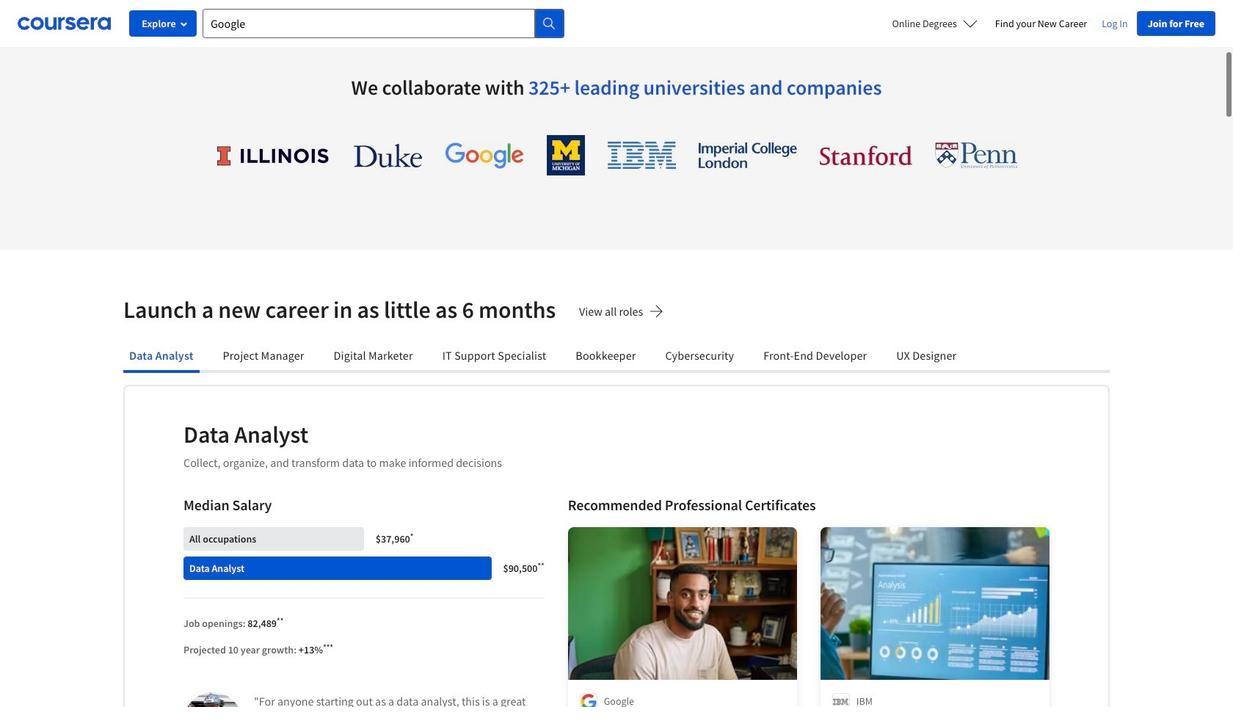 Task type: vqa. For each thing, say whether or not it's contained in the screenshot.
THE COMPLETE inside the Week 1 Module 1 • 5 hours to complete
no



Task type: describe. For each thing, give the bounding box(es) containing it.
university of pennsylvania image
[[936, 142, 1018, 169]]

university of illinois at urbana-champaign image
[[216, 144, 331, 167]]

imperial college london image
[[699, 142, 797, 168]]

stanford university image
[[820, 145, 913, 165]]

career role tabs tab list
[[123, 341, 1110, 373]]

university of michigan image
[[547, 135, 585, 176]]



Task type: locate. For each thing, give the bounding box(es) containing it.
1 vertical spatial google image
[[580, 693, 598, 707]]

0 vertical spatial google image
[[445, 142, 524, 169]]

ibm image
[[833, 693, 850, 707]]

0 horizontal spatial google image
[[445, 142, 524, 169]]

1 horizontal spatial google image
[[580, 693, 598, 707]]

duke university image
[[354, 144, 422, 167]]

ibm image
[[608, 142, 676, 169]]

What do you want to learn? text field
[[203, 9, 535, 38]]

coursera image
[[18, 12, 111, 35]]

None search field
[[203, 9, 565, 38]]

google image
[[445, 142, 524, 169], [580, 693, 598, 707]]



